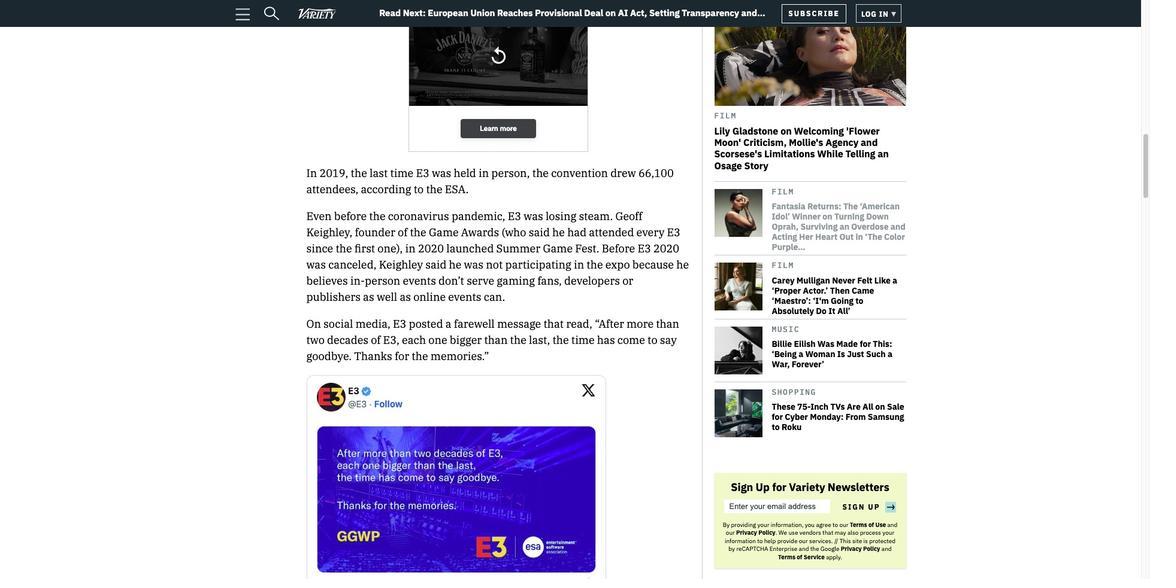 Task type: locate. For each thing, give the bounding box(es) containing it.
an inside film lily gladstone on welcoming 'flower moon' criticism, mollie's agency and scorsese's limitations while telling an osage story
[[878, 148, 889, 160]]

and inside film lily gladstone on welcoming 'flower moon' criticism, mollie's agency and scorsese's limitations while telling an osage story
[[861, 137, 878, 149]]

1 vertical spatial events
[[448, 290, 481, 304]]

actor.'
[[803, 286, 828, 297]]

he right 'because'
[[676, 258, 689, 272]]

as left well
[[363, 290, 374, 304]]

shopping
[[772, 388, 817, 398]]

66,100
[[639, 166, 674, 180]]

film fantasia returns: the 'american idol' winner on turning down oprah, surviving an overdose and acting her heart out in 'the color purple…
[[772, 187, 906, 253]]

sign for sign up for variety newsletters
[[731, 481, 753, 495]]

than up say
[[656, 317, 679, 331]]

on up limitations
[[781, 125, 792, 137]]

for down e3,
[[395, 350, 409, 364]]

2 as from the left
[[400, 290, 411, 304]]

an
[[878, 148, 889, 160], [840, 222, 850, 233]]

0 vertical spatial up
[[756, 481, 770, 495]]

shopping link
[[772, 383, 906, 400]]

never
[[832, 276, 856, 286]]

and right use
[[888, 522, 898, 529]]

on inside 'read next: european union reaches provisional deal on ai act, setting transparency and enforcement guidelines'
[[606, 7, 616, 19]]

as right well
[[400, 290, 411, 304]]

serve
[[467, 274, 494, 288]]

film link for the
[[772, 182, 906, 200]]

site
[[852, 538, 862, 546]]

that down 'agree'
[[823, 530, 833, 538]]

terms inside privacy policy and terms of service apply.
[[778, 554, 796, 562]]

privacy down providing
[[736, 530, 757, 538]]

esa.
[[445, 183, 469, 196]]

1 horizontal spatial sign
[[843, 503, 865, 512]]

film link up never
[[772, 256, 906, 274]]

1 vertical spatial time
[[571, 334, 595, 347]]

fest.
[[575, 242, 599, 256]]

to inside '.     we use vendors that may also process your information to help provide our services. // this site is protected by recaptcha enterprise and the google'
[[757, 538, 763, 546]]

1 vertical spatial privacy
[[841, 546, 862, 554]]

(who
[[502, 226, 526, 240]]

your up privacy policy
[[758, 522, 770, 529]]

2020 up keighley
[[418, 242, 444, 256]]

said up don't on the top
[[425, 258, 447, 272]]

he up don't on the top
[[449, 258, 462, 272]]

newsletters
[[828, 481, 890, 495]]

said
[[529, 226, 550, 240], [425, 258, 447, 272]]

1 horizontal spatial game
[[543, 242, 573, 256]]

0 horizontal spatial an
[[840, 222, 850, 233]]

that inside '.     we use vendors that may also process your information to help provide our services. // this site is protected by recaptcha enterprise and the google'
[[823, 530, 833, 538]]

felt
[[858, 276, 873, 286]]

agree
[[816, 522, 831, 529]]

on
[[306, 317, 321, 331]]

0 vertical spatial privacy
[[736, 530, 757, 538]]

0 horizontal spatial than
[[484, 334, 508, 347]]

to right going
[[856, 296, 864, 307]]

1 vertical spatial film link
[[772, 182, 906, 200]]

first
[[355, 242, 375, 256]]

1 horizontal spatial up
[[868, 503, 880, 512]]

1 horizontal spatial policy
[[863, 546, 880, 554]]

a inside film carey mulligan never felt like a 'proper actor.' then came 'maestro': 'i'm going to absolutely do it all'
[[893, 276, 898, 286]]

the up "service"
[[810, 546, 819, 554]]

sign up
[[843, 503, 880, 512]]

by providing your information, you agree to our terms of use
[[723, 522, 886, 529]]

read,
[[566, 317, 592, 331]]

2 vertical spatial film
[[772, 261, 794, 271]]

privacy policy link down providing
[[736, 530, 776, 538]]

monday:
[[810, 412, 844, 423]]

up up "enter your email address" 'email field'
[[756, 481, 770, 495]]

sign inside button
[[843, 503, 865, 512]]

2 2020 from the left
[[654, 242, 680, 256]]

a right the like
[[893, 276, 898, 286]]

0 horizontal spatial our
[[726, 530, 735, 538]]

1 horizontal spatial as
[[400, 290, 411, 304]]

telling
[[846, 148, 876, 160]]

policy up help
[[759, 530, 776, 538]]

in right held
[[479, 166, 489, 180]]

1 horizontal spatial said
[[529, 226, 550, 240]]

film for carey
[[772, 261, 794, 271]]

'the
[[865, 232, 882, 243]]

e3 up '(who'
[[508, 210, 521, 223]]

'i'm
[[813, 296, 829, 307]]

in right log
[[879, 9, 889, 18]]

service
[[804, 554, 825, 562]]

1 horizontal spatial an
[[878, 148, 889, 160]]

0 vertical spatial than
[[656, 317, 679, 331]]

than down farewell
[[484, 334, 508, 347]]

for left this:
[[860, 339, 871, 350]]

every
[[637, 226, 665, 240]]

lily gladstone variety power of women image
[[714, 0, 906, 106]]

the left last
[[351, 166, 367, 180]]

was down since
[[306, 258, 326, 272]]

inch
[[811, 402, 829, 413]]

privacy for privacy policy and terms of service apply.
[[841, 546, 862, 554]]

on inside shopping these 75-inch tvs are all on sale for cyber monday: from samsung to roku
[[876, 402, 885, 413]]

and right agency at top
[[861, 137, 878, 149]]

for left cyber
[[772, 412, 783, 423]]

or
[[623, 274, 633, 288]]

sign up providing
[[731, 481, 753, 495]]

billie
[[772, 339, 792, 350]]

for inside shopping these 75-inch tvs are all on sale for cyber monday: from samsung to roku
[[772, 412, 783, 423]]

union
[[471, 7, 495, 19]]

fans,
[[538, 274, 562, 288]]

e3 up e3,
[[393, 317, 406, 331]]

winner
[[792, 212, 821, 223]]

0 vertical spatial game
[[429, 226, 459, 240]]

0 vertical spatial terms
[[850, 522, 867, 529]]

film link up welcoming
[[714, 106, 906, 123]]

policy for privacy policy and terms of service apply.
[[863, 546, 880, 554]]

0 vertical spatial sign
[[731, 481, 753, 495]]

of left "service"
[[797, 554, 803, 562]]

1 horizontal spatial terms
[[850, 522, 867, 529]]

returns:
[[808, 202, 842, 212]]

before
[[334, 210, 367, 223]]

to up coronavirus
[[414, 183, 424, 196]]

policy inside privacy policy and terms of service apply.
[[863, 546, 880, 554]]

2020 up 'because'
[[654, 242, 680, 256]]

policy down "is"
[[863, 546, 880, 554]]

since
[[306, 242, 333, 256]]

film up carey on the top of the page
[[772, 261, 794, 271]]

in right out
[[856, 232, 863, 243]]

0 horizontal spatial time
[[390, 166, 414, 180]]

1 horizontal spatial our
[[799, 538, 808, 546]]

this:
[[873, 339, 892, 350]]

was
[[818, 339, 835, 350]]

0 horizontal spatial policy
[[759, 530, 776, 538]]

and down protected
[[882, 546, 892, 554]]

said right '(who'
[[529, 226, 550, 240]]

of inside privacy policy and terms of service apply.
[[797, 554, 803, 562]]

carey
[[772, 276, 795, 286]]

0 horizontal spatial up
[[756, 481, 770, 495]]

read
[[379, 7, 401, 19]]

"after
[[595, 317, 624, 331]]

//
[[835, 538, 838, 546]]

our down vendors
[[799, 538, 808, 546]]

a
[[893, 276, 898, 286], [446, 317, 452, 331], [799, 350, 804, 360], [888, 350, 893, 360]]

sign
[[731, 481, 753, 495], [843, 503, 865, 512]]

time up the according
[[390, 166, 414, 180]]

our
[[840, 522, 849, 529], [726, 530, 735, 538], [799, 538, 808, 546]]

e3 left held
[[416, 166, 429, 180]]

our inside the and our
[[726, 530, 735, 538]]

person
[[365, 274, 400, 288]]

0 horizontal spatial that
[[544, 317, 564, 331]]

for up "enter your email address" 'email field'
[[772, 481, 787, 495]]

events down don't on the top
[[448, 290, 481, 304]]

1 as from the left
[[363, 290, 374, 304]]

european
[[428, 7, 468, 19]]

carey mulligan variety power of women image
[[714, 263, 762, 311]]

film link for never
[[772, 256, 906, 274]]

to left roku
[[772, 423, 780, 433]]

game down coronavirus
[[429, 226, 459, 240]]

on up heart
[[823, 212, 833, 223]]

the up canceled,
[[336, 242, 352, 256]]

2 vertical spatial film link
[[772, 256, 906, 274]]

our inside '.     we use vendors that may also process your information to help provide our services. // this site is protected by recaptcha enterprise and the google'
[[799, 538, 808, 546]]

0 vertical spatial your
[[758, 522, 770, 529]]

0 vertical spatial privacy policy link
[[736, 530, 776, 538]]

1 vertical spatial policy
[[863, 546, 880, 554]]

terms up also
[[850, 522, 867, 529]]

game down had
[[543, 242, 573, 256]]

that up last, in the left of the page
[[544, 317, 564, 331]]

and right down
[[891, 222, 906, 233]]

0 vertical spatial policy
[[759, 530, 776, 538]]

up up "terms of use" 'link' at the right of page
[[868, 503, 880, 512]]

in up keighley
[[405, 242, 416, 256]]

was down launched
[[464, 258, 484, 272]]

1 horizontal spatial time
[[571, 334, 595, 347]]

time inside "in 2019, the last time e3 was held in person, the convention drew 66,100 attendees, according to the esa."
[[390, 166, 414, 180]]

to inside film carey mulligan never felt like a 'proper actor.' then came 'maestro': 'i'm going to absolutely do it all'
[[856, 296, 864, 307]]

read next: european union reaches provisional deal on ai act, setting transparency and enforcement guidelines link
[[375, 7, 782, 31]]

0 vertical spatial film link
[[714, 106, 906, 123]]

up inside button
[[868, 503, 880, 512]]

1 vertical spatial than
[[484, 334, 508, 347]]

terms
[[850, 522, 867, 529], [778, 554, 796, 562]]

on inside film lily gladstone on welcoming 'flower moon' criticism, mollie's agency and scorsese's limitations while telling an osage story
[[781, 125, 792, 137]]

1 horizontal spatial that
[[823, 530, 833, 538]]

of inside the even before the coronavirus pandemic, e3 was losing steam. geoff keighley, founder of the game awards (who said he had attended every e3 since the first one), in 2020 launched summer game fest. before e3 2020 was canceled, keighley said he was not participating in the expo because he believes in-person events don't serve gaming fans, developers or publishers as well as online events can.
[[398, 226, 408, 240]]

he down losing
[[552, 226, 565, 240]]

of up process
[[869, 522, 874, 529]]

film up the fantasia
[[772, 187, 794, 197]]

an right 'telling'
[[878, 148, 889, 160]]

was up '(who'
[[524, 210, 543, 223]]

0 horizontal spatial sign
[[731, 481, 753, 495]]

1 horizontal spatial 2020
[[654, 242, 680, 256]]

memories."
[[431, 350, 489, 364]]

guidelines
[[431, 20, 476, 31]]

0 horizontal spatial 2020
[[418, 242, 444, 256]]

film up lily
[[714, 111, 737, 121]]

samsung 75-inch quantum dot oled smart tv at home image
[[714, 390, 762, 438]]

because
[[633, 258, 674, 272]]

privacy down site
[[841, 546, 862, 554]]

1 horizontal spatial your
[[883, 530, 895, 538]]

privacy policy link down site
[[841, 546, 880, 554]]

in down fest.
[[574, 258, 584, 272]]

0 vertical spatial that
[[544, 317, 564, 331]]

gladstone
[[733, 125, 778, 137]]

1 vertical spatial your
[[883, 530, 895, 538]]

terms down enterprise
[[778, 554, 796, 562]]

1 vertical spatial film
[[772, 187, 794, 197]]

pandemic,
[[452, 210, 505, 223]]

0 vertical spatial film
[[714, 111, 737, 121]]

film inside 'film fantasia returns: the 'american idol' winner on turning down oprah, surviving an overdose and acting her heart out in 'the color purple…'
[[772, 187, 794, 197]]

to left say
[[648, 334, 658, 347]]

0 vertical spatial events
[[403, 274, 436, 288]]

our down by
[[726, 530, 735, 538]]

1 vertical spatial terms
[[778, 554, 796, 562]]

film inside film carey mulligan never felt like a 'proper actor.' then came 'maestro': 'i'm going to absolutely do it all'
[[772, 261, 794, 271]]

0 horizontal spatial said
[[425, 258, 447, 272]]

it
[[829, 306, 836, 317]]

1 2020 from the left
[[418, 242, 444, 256]]

0 horizontal spatial events
[[403, 274, 436, 288]]

0 horizontal spatial game
[[429, 226, 459, 240]]

each
[[402, 334, 426, 347]]

also
[[848, 530, 859, 538]]

film inside film lily gladstone on welcoming 'flower moon' criticism, mollie's agency and scorsese's limitations while telling an osage story
[[714, 111, 737, 121]]

on inside 'film fantasia returns: the 'american idol' winner on turning down oprah, surviving an overdose and acting her heart out in 'the color purple…'
[[823, 212, 833, 223]]

and inside 'film fantasia returns: the 'american idol' winner on turning down oprah, surviving an overdose and acting her heart out in 'the color purple…'
[[891, 222, 906, 233]]

0 horizontal spatial privacy policy link
[[736, 530, 776, 538]]

0 horizontal spatial as
[[363, 290, 374, 304]]

read next: european union reaches provisional deal on ai act, setting transparency and enforcement guidelines
[[375, 7, 757, 31]]

film link for on
[[714, 106, 906, 123]]

drew
[[611, 166, 636, 180]]

decades
[[327, 334, 369, 347]]

was up the "esa."
[[432, 166, 451, 180]]

0 vertical spatial an
[[878, 148, 889, 160]]

use
[[789, 530, 798, 538]]

1 vertical spatial an
[[840, 222, 850, 233]]

time down read,
[[571, 334, 595, 347]]

and up terms of service link
[[799, 546, 809, 554]]

events up online
[[403, 274, 436, 288]]

to down privacy policy
[[757, 538, 763, 546]]

last,
[[529, 334, 550, 347]]

on right "all" at the right bottom of the page
[[876, 402, 885, 413]]

thanks
[[354, 350, 392, 364]]

a up one
[[446, 317, 452, 331]]

held
[[454, 166, 476, 180]]

game
[[429, 226, 459, 240], [543, 242, 573, 256]]

cyber
[[785, 412, 808, 423]]

sign down newsletters
[[843, 503, 865, 512]]

your inside '.     we use vendors that may also process your information to help provide our services. // this site is protected by recaptcha enterprise and the google'
[[883, 530, 895, 538]]

an right heart
[[840, 222, 850, 233]]

even
[[306, 210, 332, 223]]

0 horizontal spatial terms
[[778, 554, 796, 562]]

of up one), at left top
[[398, 226, 408, 240]]

an inside 'film fantasia returns: the 'american idol' winner on turning down oprah, surviving an overdose and acting her heart out in 'the color purple…'
[[840, 222, 850, 233]]

and right transparency
[[741, 7, 757, 19]]

say
[[660, 334, 677, 347]]

mulligan
[[797, 276, 830, 286]]

1 vertical spatial sign
[[843, 503, 865, 512]]

your up protected
[[883, 530, 895, 538]]

online
[[413, 290, 446, 304]]

privacy inside privacy policy and terms of service apply.
[[841, 546, 862, 554]]

come
[[618, 334, 645, 347]]

the right person,
[[532, 166, 549, 180]]

and inside privacy policy and terms of service apply.
[[882, 546, 892, 554]]

1 horizontal spatial privacy
[[841, 546, 862, 554]]

of left e3,
[[371, 334, 381, 347]]

0 horizontal spatial privacy
[[736, 530, 757, 538]]

on left ai
[[606, 7, 616, 19]]

1 vertical spatial that
[[823, 530, 833, 538]]

the
[[351, 166, 367, 180], [532, 166, 549, 180], [426, 183, 443, 196], [369, 210, 386, 223], [410, 226, 426, 240], [336, 242, 352, 256], [587, 258, 603, 272], [510, 334, 527, 347], [553, 334, 569, 347], [412, 350, 428, 364], [810, 546, 819, 554]]

up
[[756, 481, 770, 495], [868, 503, 880, 512]]

our up 'may'
[[840, 522, 849, 529]]

the down 'message'
[[510, 334, 527, 347]]

Enter your email address email field
[[725, 501, 831, 514]]

and inside '.     we use vendors that may also process your information to help provide our services. // this site is protected by recaptcha enterprise and the google'
[[799, 546, 809, 554]]

forever'
[[792, 360, 825, 371]]

1 vertical spatial up
[[868, 503, 880, 512]]

0 vertical spatial time
[[390, 166, 414, 180]]

policy
[[759, 530, 776, 538], [863, 546, 880, 554]]

founder
[[355, 226, 395, 240]]

e3 inside on social media, e3 posted a farewell message that read, "after more than two decades of e3, each one bigger than the last, the time has come to say goodbye. thanks for the memories."
[[393, 317, 406, 331]]

2019,
[[320, 166, 348, 180]]

film link up the
[[772, 182, 906, 200]]

such
[[866, 350, 886, 360]]

for inside on social media, e3 posted a farewell message that read, "after more than two decades of e3, each one bigger than the last, the time has come to say goodbye. thanks for the memories."
[[395, 350, 409, 364]]

1 vertical spatial privacy policy link
[[841, 546, 880, 554]]

ai
[[618, 7, 628, 19]]



Task type: vqa. For each thing, say whether or not it's contained in the screenshot.
the bottommost 2023
no



Task type: describe. For each thing, give the bounding box(es) containing it.
launched
[[447, 242, 494, 256]]

e3 right every
[[667, 226, 681, 240]]

and inside 'read next: european union reaches provisional deal on ai act, setting transparency and enforcement guidelines'
[[741, 7, 757, 19]]

that inside on social media, e3 posted a farewell message that read, "after more than two decades of e3, each one bigger than the last, the time has come to say goodbye. thanks for the memories."
[[544, 317, 564, 331]]

message
[[497, 317, 541, 331]]

and inside the and our
[[888, 522, 898, 529]]

film for lily
[[714, 111, 737, 121]]

a right such
[[888, 350, 893, 360]]

log
[[861, 9, 877, 18]]

billie eilish variety power of women image
[[714, 327, 762, 375]]

log in
[[861, 9, 891, 18]]

publishers
[[306, 290, 361, 304]]

film carey mulligan never felt like a 'proper actor.' then came 'maestro': 'i'm going to absolutely do it all'
[[772, 261, 898, 317]]

terms of use link
[[850, 522, 886, 529]]

providing
[[731, 522, 756, 529]]

privacy policy
[[736, 530, 776, 538]]

on for provisional
[[606, 7, 616, 19]]

e3 down every
[[638, 242, 651, 256]]

to inside on social media, e3 posted a farewell message that read, "after more than two decades of e3, each one bigger than the last, the time has come to say goodbye. thanks for the memories."
[[648, 334, 658, 347]]

we
[[779, 530, 787, 538]]

osage
[[714, 160, 742, 172]]

.
[[776, 530, 777, 538]]

apply.
[[826, 554, 842, 562]]

1 horizontal spatial events
[[448, 290, 481, 304]]

lily
[[714, 125, 730, 137]]

help
[[764, 538, 776, 546]]

like
[[875, 276, 891, 286]]

subscribe
[[789, 9, 840, 18]]

up for sign up for variety newsletters
[[756, 481, 770, 495]]

policy for privacy policy
[[759, 530, 776, 538]]

by
[[723, 522, 730, 529]]

the inside '.     we use vendors that may also process your information to help provide our services. // this site is protected by recaptcha enterprise and the google'
[[810, 546, 819, 554]]

film lily gladstone on welcoming 'flower moon' criticism, mollie's agency and scorsese's limitations while telling an osage story
[[714, 111, 889, 172]]

billie eilish was made for this: 'being a woman is just such a war, forever' link
[[772, 339, 906, 371]]

1 horizontal spatial privacy policy link
[[841, 546, 880, 554]]

while
[[817, 148, 843, 160]]

to up 'may'
[[833, 522, 838, 529]]

in inside "in 2019, the last time e3 was held in person, the convention drew 66,100 attendees, according to the esa."
[[479, 166, 489, 180]]

geoff
[[616, 210, 643, 223]]

sign up for variety newsletters
[[731, 481, 890, 495]]

on social media, e3 posted a farewell message that read, "after more than two decades of e3, each one bigger than the last, the time has come to say goodbye. thanks for the memories."
[[306, 317, 679, 364]]

in inside 'film fantasia returns: the 'american idol' winner on turning down oprah, surviving an overdose and acting her heart out in 'the color purple…'
[[856, 232, 863, 243]]

to inside "in 2019, the last time e3 was held in person, the convention drew 66,100 attendees, according to the esa."
[[414, 183, 424, 196]]

'being
[[772, 350, 797, 360]]

sign up button
[[838, 500, 896, 515]]

you
[[805, 522, 815, 529]]

recaptcha
[[737, 546, 768, 554]]

attendees,
[[306, 183, 358, 196]]

the up the founder
[[369, 210, 386, 223]]

information
[[725, 538, 756, 546]]

services.
[[809, 538, 833, 546]]

from
[[846, 412, 866, 423]]

heart
[[815, 232, 838, 243]]

the down each
[[412, 350, 428, 364]]

privacy for privacy policy
[[736, 530, 757, 538]]

1 horizontal spatial he
[[552, 226, 565, 240]]

reaches
[[497, 7, 533, 19]]

time inside on social media, e3 posted a farewell message that read, "after more than two decades of e3, each one bigger than the last, the time has come to say goodbye. thanks for the memories."
[[571, 334, 595, 347]]

of inside on social media, e3 posted a farewell message that read, "after more than two decades of e3, each one bigger than the last, the time has come to say goodbye. thanks for the memories."
[[371, 334, 381, 347]]

war,
[[772, 360, 790, 371]]

1 vertical spatial said
[[425, 258, 447, 272]]

sale
[[887, 402, 905, 413]]

vendors
[[800, 530, 821, 538]]

believes
[[306, 274, 348, 288]]

next:
[[403, 7, 426, 19]]

use
[[876, 522, 886, 529]]

music link
[[772, 320, 906, 338]]

idol'
[[772, 212, 790, 223]]

these
[[772, 402, 796, 413]]

all'
[[838, 306, 851, 317]]

has
[[597, 334, 615, 347]]

color
[[884, 232, 905, 243]]

music
[[772, 325, 800, 335]]

bigger
[[450, 334, 482, 347]]

the left the "esa."
[[426, 183, 443, 196]]

1 horizontal spatial than
[[656, 317, 679, 331]]

on for idol'
[[823, 212, 833, 223]]

a right ''being'
[[799, 350, 804, 360]]

is
[[864, 538, 868, 546]]

provisional
[[535, 7, 582, 19]]

acting
[[772, 232, 797, 243]]

protected
[[870, 538, 896, 546]]

one),
[[378, 242, 403, 256]]

was inside "in 2019, the last time e3 was held in person, the convention drew 66,100 attendees, according to the esa."
[[432, 166, 451, 180]]

e3 inside "in 2019, the last time e3 was held in person, the convention drew 66,100 attendees, according to the esa."
[[416, 166, 429, 180]]

just
[[847, 350, 864, 360]]

sign for sign up
[[843, 503, 865, 512]]

e3,
[[383, 334, 399, 347]]

out
[[840, 232, 854, 243]]

to inside shopping these 75-inch tvs are all on sale for cyber monday: from samsung to roku
[[772, 423, 780, 433]]

0 horizontal spatial your
[[758, 522, 770, 529]]

keighley
[[379, 258, 423, 272]]

subscribe link
[[782, 4, 846, 23]]

is
[[837, 350, 845, 360]]

these 75-inch tvs are all on sale for cyber monday: from samsung to roku link
[[772, 402, 906, 433]]

more
[[627, 317, 654, 331]]

2 horizontal spatial our
[[840, 522, 849, 529]]

can.
[[484, 290, 505, 304]]

the down coronavirus
[[410, 226, 426, 240]]

up for sign up
[[868, 503, 880, 512]]

2 horizontal spatial he
[[676, 258, 689, 272]]

going
[[831, 296, 854, 307]]

made
[[837, 339, 858, 350]]

fantasia barrino variety power of women image
[[714, 189, 762, 237]]

for inside 'music billie eilish was made for this: 'being a woman is just such a war, forever''
[[860, 339, 871, 350]]

her
[[799, 232, 813, 243]]

variety
[[789, 481, 825, 495]]

lily gladstone on welcoming 'flower moon' criticism, mollie's agency and scorsese's limitations while telling an osage story link
[[714, 125, 906, 172]]

attended
[[589, 226, 634, 240]]

the
[[843, 202, 858, 212]]

even before the coronavirus pandemic, e3 was losing steam. geoff keighley, founder of the game awards (who said he had attended every e3 since the first one), in 2020 launched summer game fest. before e3 2020 was canceled, keighley said he was not participating in the expo because he believes in-person events don't serve gaming fans, developers or publishers as well as online events can.
[[306, 210, 689, 304]]

story
[[744, 160, 769, 172]]

criticism,
[[744, 137, 787, 149]]

1 vertical spatial game
[[543, 242, 573, 256]]

the up "developers"
[[587, 258, 603, 272]]

enforcement
[[375, 20, 429, 31]]

then
[[830, 286, 850, 297]]

0 horizontal spatial he
[[449, 258, 462, 272]]

on for are
[[876, 402, 885, 413]]

0 vertical spatial said
[[529, 226, 550, 240]]

shopping these 75-inch tvs are all on sale for cyber monday: from samsung to roku
[[772, 388, 905, 433]]

are
[[847, 402, 861, 413]]

advertisement region
[[408, 5, 588, 154]]

limitations
[[765, 148, 815, 160]]

one
[[429, 334, 447, 347]]

the right last, in the left of the page
[[553, 334, 569, 347]]

film for fantasia
[[772, 187, 794, 197]]

canceled,
[[328, 258, 377, 272]]

a inside on social media, e3 posted a farewell message that read, "after more than two decades of e3, each one bigger than the last, the time has come to say goodbye. thanks for the memories."
[[446, 317, 452, 331]]



